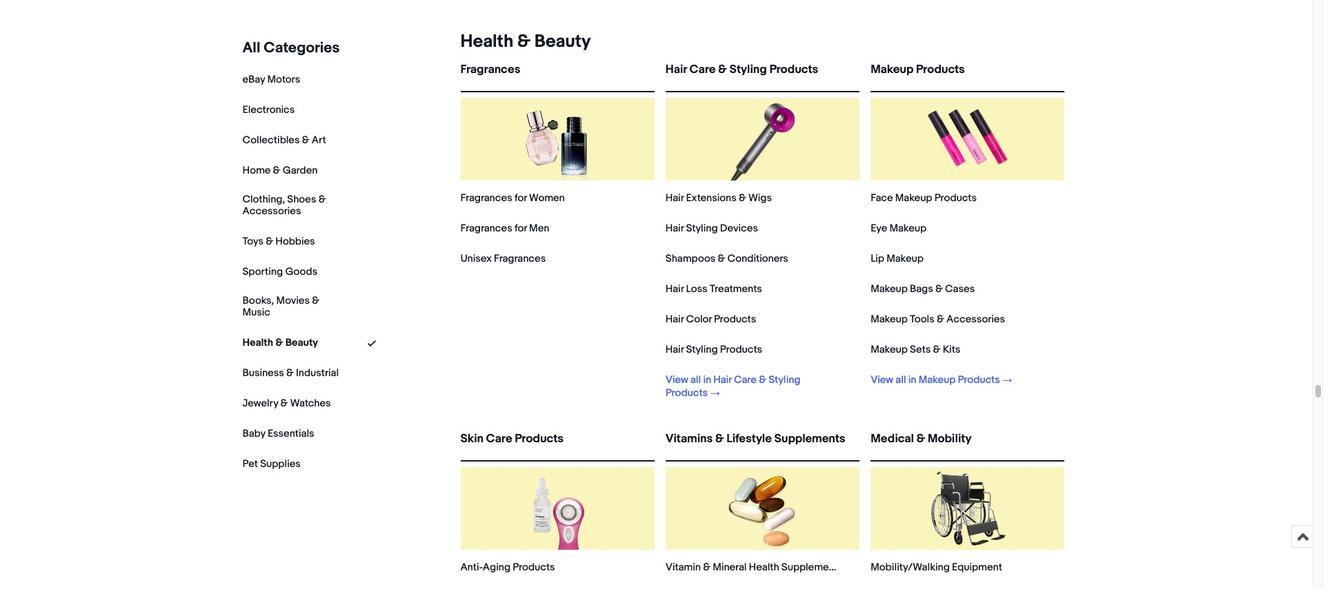 Task type: vqa. For each thing, say whether or not it's contained in the screenshot.
UNISEX
yes



Task type: describe. For each thing, give the bounding box(es) containing it.
products inside hair care & styling products link
[[770, 63, 818, 77]]

mineral
[[713, 562, 747, 575]]

fragrances link
[[461, 63, 655, 88]]

makeup sets & kits
[[871, 344, 961, 357]]

hair for hair loss treatments
[[666, 283, 684, 296]]

vitamin
[[666, 562, 701, 575]]

lip
[[871, 253, 884, 266]]

wigs
[[749, 192, 772, 205]]

industrial
[[296, 367, 339, 380]]

makeup bags & cases
[[871, 283, 975, 296]]

1 vertical spatial supplements
[[782, 562, 843, 575]]

toys
[[243, 235, 264, 248]]

unisex
[[461, 253, 492, 266]]

unisex fragrances
[[461, 253, 546, 266]]

toys & hobbies link
[[243, 235, 315, 248]]

art
[[312, 134, 326, 147]]

unisex fragrances link
[[461, 253, 546, 266]]

clothing,
[[243, 193, 285, 206]]

care for &
[[690, 63, 716, 77]]

shampoos & conditioners
[[666, 253, 789, 266]]

vitamins & lifestyle supplements
[[666, 433, 845, 446]]

makeup tools & accessories link
[[871, 313, 1005, 326]]

2 vertical spatial health
[[749, 562, 779, 575]]

all categories
[[243, 39, 340, 57]]

baby
[[243, 427, 265, 441]]

hair extensions & wigs link
[[666, 192, 772, 205]]

medical & mobility image
[[926, 468, 1009, 551]]

pet supplies link
[[243, 458, 301, 471]]

ebay
[[243, 73, 265, 86]]

clothing, shoes & accessories link
[[243, 193, 339, 218]]

face makeup products link
[[871, 192, 977, 205]]

0 vertical spatial supplements
[[774, 433, 845, 446]]

bags
[[910, 283, 933, 296]]

medical & mobility link
[[871, 433, 1065, 458]]

mobility/walking equipment link
[[871, 562, 1002, 575]]

& inside view all in hair care & styling products
[[759, 374, 767, 387]]

home
[[243, 164, 271, 177]]

hair care & styling products
[[666, 63, 818, 77]]

hair loss treatments link
[[666, 283, 762, 296]]

supplies
[[260, 458, 301, 471]]

categories
[[264, 39, 340, 57]]

aging
[[483, 562, 511, 575]]

jewelry & watches link
[[243, 397, 331, 410]]

ebay motors link
[[243, 73, 300, 86]]

0 vertical spatial health & beauty
[[461, 31, 591, 52]]

shampoos
[[666, 253, 716, 266]]

jewelry
[[243, 397, 278, 410]]

skin care products
[[461, 433, 564, 446]]

view for hair
[[666, 374, 688, 387]]

hair styling products link
[[666, 344, 762, 357]]

fragrances for women
[[461, 192, 565, 205]]

vitamins & lifestyle supplements image
[[721, 468, 804, 551]]

hair care & styling products link
[[666, 63, 860, 88]]

jewelry & watches
[[243, 397, 331, 410]]

home & garden
[[243, 164, 318, 177]]

essentials
[[268, 427, 314, 441]]

view all in hair care & styling products link
[[666, 374, 840, 400]]

fragrances for fragrances for women
[[461, 192, 512, 205]]

music
[[243, 306, 270, 319]]

hair for hair styling products
[[666, 344, 684, 357]]

view all in makeup products link
[[871, 374, 1012, 387]]

tools
[[910, 313, 935, 326]]

view all in hair care & styling products
[[666, 374, 801, 400]]

baby essentials link
[[243, 427, 314, 441]]

lip makeup link
[[871, 253, 924, 266]]

hair for hair color products
[[666, 313, 684, 326]]

for for women
[[515, 192, 527, 205]]

kits
[[943, 344, 961, 357]]

women
[[529, 192, 565, 205]]

color
[[686, 313, 712, 326]]

hair care & styling products image
[[721, 98, 804, 181]]

hair inside view all in hair care & styling products
[[714, 374, 732, 387]]

fragrances for fragrances
[[461, 63, 520, 77]]

0 horizontal spatial health
[[243, 336, 273, 350]]

sets
[[910, 344, 931, 357]]

anti-aging products link
[[461, 562, 555, 575]]

shampoos & conditioners link
[[666, 253, 789, 266]]

hair for hair styling devices
[[666, 222, 684, 235]]

books, movies & music
[[243, 294, 319, 319]]

makeup products image
[[926, 98, 1009, 181]]

skin care products link
[[461, 433, 655, 458]]

hair for hair care & styling products
[[666, 63, 687, 77]]

treatments
[[710, 283, 762, 296]]

makeup products link
[[871, 63, 1065, 88]]

lip makeup
[[871, 253, 924, 266]]

conditioners
[[728, 253, 789, 266]]

in for care
[[703, 374, 711, 387]]

sporting goods link
[[243, 265, 317, 279]]

vitamins
[[666, 433, 713, 446]]

electronics link
[[243, 103, 295, 117]]

hair color products link
[[666, 313, 756, 326]]



Task type: locate. For each thing, give the bounding box(es) containing it.
1 for from the top
[[515, 192, 527, 205]]

hobbies
[[276, 235, 315, 248]]

watches
[[290, 397, 331, 410]]

products
[[770, 63, 818, 77], [916, 63, 965, 77], [935, 192, 977, 205], [714, 313, 756, 326], [720, 344, 762, 357], [958, 374, 1000, 387], [666, 387, 708, 400], [515, 433, 564, 446], [513, 562, 555, 575]]

view down hair styling products
[[666, 374, 688, 387]]

care
[[690, 63, 716, 77], [734, 374, 757, 387], [486, 433, 512, 446]]

0 horizontal spatial in
[[703, 374, 711, 387]]

health
[[461, 31, 513, 52], [243, 336, 273, 350], [749, 562, 779, 575]]

1 vertical spatial health
[[243, 336, 273, 350]]

health & beauty link up fragrances link
[[455, 31, 591, 52]]

goods
[[285, 265, 317, 279]]

health & beauty up fragrances link
[[461, 31, 591, 52]]

hair styling devices link
[[666, 222, 758, 235]]

business
[[243, 367, 284, 380]]

face
[[871, 192, 893, 205]]

2 view from the left
[[871, 374, 894, 387]]

shoes
[[287, 193, 316, 206]]

1 horizontal spatial care
[[690, 63, 716, 77]]

collectibles & art
[[243, 134, 326, 147]]

all for hair
[[691, 374, 701, 387]]

equipment
[[952, 562, 1002, 575]]

makeup sets & kits link
[[871, 344, 961, 357]]

movies
[[276, 294, 310, 308]]

0 vertical spatial care
[[690, 63, 716, 77]]

view all in makeup products
[[871, 374, 1000, 387]]

toys & hobbies
[[243, 235, 315, 248]]

1 vertical spatial beauty
[[285, 336, 318, 350]]

home & garden link
[[243, 164, 318, 177]]

0 vertical spatial beauty
[[534, 31, 591, 52]]

0 horizontal spatial all
[[691, 374, 701, 387]]

view inside view all in hair care & styling products
[[666, 374, 688, 387]]

electronics
[[243, 103, 295, 117]]

in down hair styling products
[[703, 374, 711, 387]]

0 horizontal spatial view
[[666, 374, 688, 387]]

all down makeup sets & kits link
[[896, 374, 906, 387]]

sporting
[[243, 265, 283, 279]]

care inside view all in hair care & styling products
[[734, 374, 757, 387]]

view down makeup sets & kits
[[871, 374, 894, 387]]

0 horizontal spatial beauty
[[285, 336, 318, 350]]

sporting goods
[[243, 265, 317, 279]]

for
[[515, 192, 527, 205], [515, 222, 527, 235]]

for left women
[[515, 192, 527, 205]]

business & industrial
[[243, 367, 339, 380]]

2 horizontal spatial health
[[749, 562, 779, 575]]

collectibles
[[243, 134, 300, 147]]

mobility
[[928, 433, 972, 446]]

garden
[[283, 164, 318, 177]]

makeup
[[871, 63, 914, 77], [895, 192, 932, 205], [890, 222, 927, 235], [887, 253, 924, 266], [871, 283, 908, 296], [871, 313, 908, 326], [871, 344, 908, 357], [919, 374, 956, 387]]

anti-
[[461, 562, 483, 575]]

1 all from the left
[[691, 374, 701, 387]]

books,
[[243, 294, 274, 308]]

lifestyle
[[727, 433, 772, 446]]

1 vertical spatial accessories
[[947, 313, 1005, 326]]

health & beauty link up business & industrial link
[[243, 336, 318, 350]]

fragrances for women link
[[461, 192, 565, 205]]

products inside skin care products link
[[515, 433, 564, 446]]

accessories for makeup tools & accessories
[[947, 313, 1005, 326]]

anti-aging products
[[461, 562, 555, 575]]

products inside makeup products link
[[916, 63, 965, 77]]

& inside clothing, shoes & accessories
[[319, 193, 326, 206]]

accessories for clothing, shoes & accessories
[[243, 205, 301, 218]]

hair styling devices
[[666, 222, 758, 235]]

0 horizontal spatial health & beauty link
[[243, 336, 318, 350]]

hair for hair extensions & wigs
[[666, 192, 684, 205]]

mobility/walking
[[871, 562, 950, 575]]

health & beauty up business & industrial link
[[243, 336, 318, 350]]

for left men
[[515, 222, 527, 235]]

2 vertical spatial care
[[486, 433, 512, 446]]

collectibles & art link
[[243, 134, 326, 147]]

fragrances for men
[[461, 222, 549, 235]]

0 vertical spatial accessories
[[243, 205, 301, 218]]

beauty
[[534, 31, 591, 52], [285, 336, 318, 350]]

face makeup products
[[871, 192, 977, 205]]

skin
[[461, 433, 484, 446]]

1 vertical spatial for
[[515, 222, 527, 235]]

0 horizontal spatial accessories
[[243, 205, 301, 218]]

1 vertical spatial care
[[734, 374, 757, 387]]

2 horizontal spatial care
[[734, 374, 757, 387]]

1 horizontal spatial health & beauty
[[461, 31, 591, 52]]

2 in from the left
[[908, 374, 917, 387]]

care for products
[[486, 433, 512, 446]]

pet
[[243, 458, 258, 471]]

hair color products
[[666, 313, 756, 326]]

2 all from the left
[[896, 374, 906, 387]]

makeup tools & accessories
[[871, 313, 1005, 326]]

motors
[[267, 73, 300, 86]]

extensions
[[686, 192, 737, 205]]

clothing, shoes & accessories
[[243, 193, 326, 218]]

accessories inside clothing, shoes & accessories
[[243, 205, 301, 218]]

supplements
[[774, 433, 845, 446], [782, 562, 843, 575]]

vitamin & mineral health supplements link
[[666, 562, 843, 575]]

pet supplies
[[243, 458, 301, 471]]

products inside view all in hair care & styling products
[[666, 387, 708, 400]]

hair styling products
[[666, 344, 762, 357]]

0 horizontal spatial care
[[486, 433, 512, 446]]

1 horizontal spatial accessories
[[947, 313, 1005, 326]]

view for makeup
[[871, 374, 894, 387]]

all for makeup
[[896, 374, 906, 387]]

devices
[[720, 222, 758, 235]]

1 horizontal spatial in
[[908, 374, 917, 387]]

fragrances for fragrances for men
[[461, 222, 512, 235]]

hair
[[666, 63, 687, 77], [666, 192, 684, 205], [666, 222, 684, 235], [666, 283, 684, 296], [666, 313, 684, 326], [666, 344, 684, 357], [714, 374, 732, 387]]

hair loss treatments
[[666, 283, 762, 296]]

baby essentials
[[243, 427, 314, 441]]

beauty up fragrances link
[[534, 31, 591, 52]]

skin care products image
[[516, 468, 599, 551]]

makeup products
[[871, 63, 965, 77]]

all
[[691, 374, 701, 387], [896, 374, 906, 387]]

1 horizontal spatial all
[[896, 374, 906, 387]]

& inside books, movies & music
[[312, 294, 319, 308]]

fragrances for men link
[[461, 222, 549, 235]]

1 horizontal spatial health
[[461, 31, 513, 52]]

0 horizontal spatial health & beauty
[[243, 336, 318, 350]]

health & beauty link
[[455, 31, 591, 52], [243, 336, 318, 350]]

in for products
[[908, 374, 917, 387]]

0 vertical spatial for
[[515, 192, 527, 205]]

medical & mobility
[[871, 433, 972, 446]]

in down makeup sets & kits
[[908, 374, 917, 387]]

accessories up toys & hobbies link
[[243, 205, 301, 218]]

cases
[[945, 283, 975, 296]]

men
[[529, 222, 549, 235]]

loss
[[686, 283, 708, 296]]

beauty up business & industrial link
[[285, 336, 318, 350]]

1 in from the left
[[703, 374, 711, 387]]

styling inside view all in hair care & styling products
[[769, 374, 801, 387]]

fragrances image
[[516, 98, 599, 181]]

1 vertical spatial health & beauty link
[[243, 336, 318, 350]]

for for men
[[515, 222, 527, 235]]

eye makeup link
[[871, 222, 927, 235]]

hair extensions & wigs
[[666, 192, 772, 205]]

business & industrial link
[[243, 367, 339, 380]]

medical
[[871, 433, 914, 446]]

all down hair styling products
[[691, 374, 701, 387]]

1 vertical spatial health & beauty
[[243, 336, 318, 350]]

1 horizontal spatial health & beauty link
[[455, 31, 591, 52]]

vitamins & lifestyle supplements link
[[666, 433, 860, 458]]

0 vertical spatial health
[[461, 31, 513, 52]]

0 vertical spatial health & beauty link
[[455, 31, 591, 52]]

1 horizontal spatial beauty
[[534, 31, 591, 52]]

all inside view all in hair care & styling products
[[691, 374, 701, 387]]

eye makeup
[[871, 222, 927, 235]]

2 for from the top
[[515, 222, 527, 235]]

1 horizontal spatial view
[[871, 374, 894, 387]]

1 view from the left
[[666, 374, 688, 387]]

in inside view all in hair care & styling products
[[703, 374, 711, 387]]

accessories down cases
[[947, 313, 1005, 326]]

health & beauty
[[461, 31, 591, 52], [243, 336, 318, 350]]



